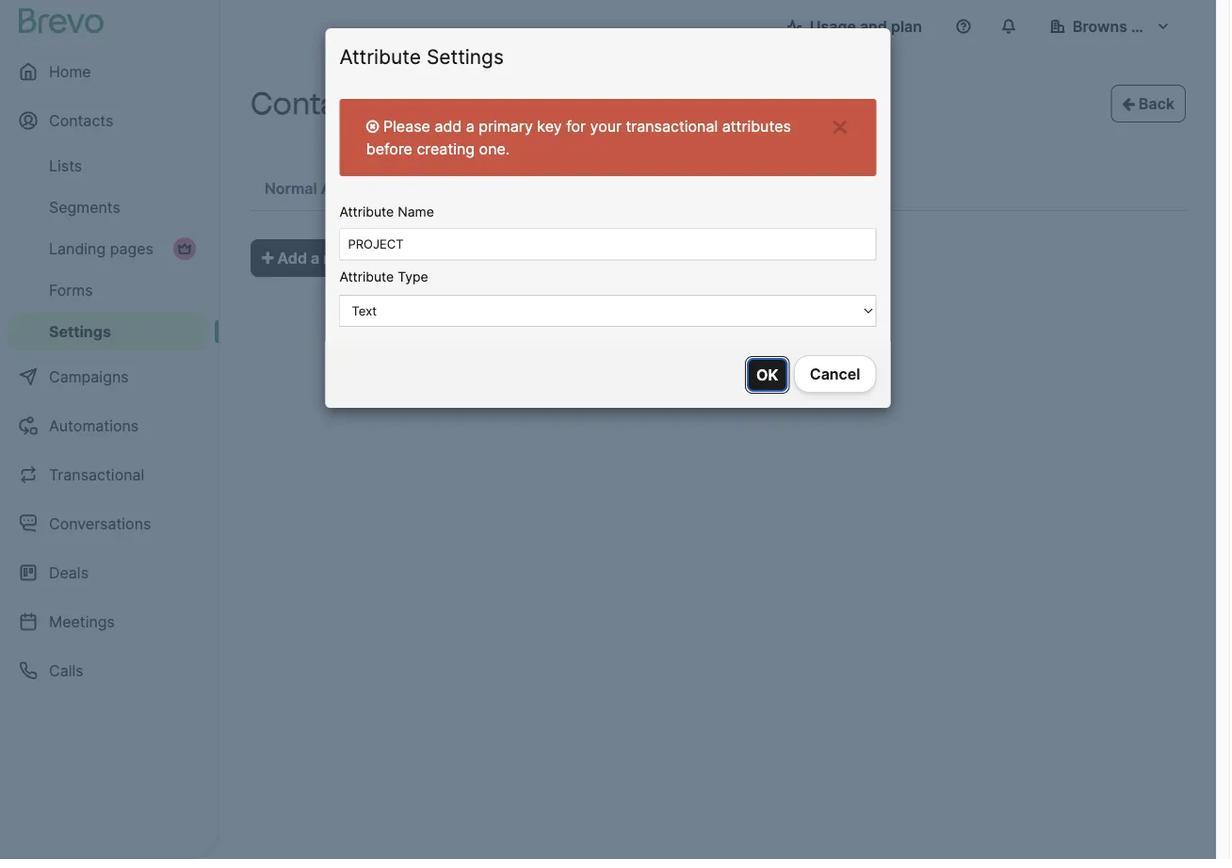 Task type: describe. For each thing, give the bounding box(es) containing it.
normal attributes link
[[251, 168, 425, 211]]

values
[[743, 179, 792, 197]]

new
[[323, 249, 354, 267]]

enterprise
[[1131, 17, 1207, 35]]

back link
[[1111, 85, 1186, 122]]

calls
[[49, 661, 83, 680]]

plus image
[[262, 251, 274, 266]]

home
[[49, 62, 91, 81]]

segments
[[49, 198, 120, 216]]

browns enterprise button
[[1035, 8, 1207, 45]]

contact attributes
[[251, 85, 515, 122]]

contacts
[[49, 111, 113, 130]]

pages
[[110, 239, 154, 258]]

deals link
[[8, 550, 207, 595]]

calculated values link
[[647, 168, 823, 211]]

one.
[[479, 139, 510, 158]]

usage and plan
[[810, 17, 922, 35]]

browns enterprise
[[1073, 17, 1207, 35]]

0 vertical spatial settings
[[427, 44, 504, 68]]

transactional attributes link
[[425, 168, 646, 211]]

usage and plan button
[[772, 8, 937, 45]]

lists link
[[8, 147, 207, 185]]

transactional
[[626, 117, 718, 135]]

transactional attributes
[[440, 179, 619, 197]]

add a new attribute link
[[251, 239, 432, 277]]

please
[[383, 117, 430, 135]]

forms
[[49, 281, 93, 299]]

and
[[860, 17, 887, 35]]

cancel
[[810, 364, 861, 383]]

normal attributes
[[265, 179, 398, 197]]

usage
[[810, 17, 856, 35]]

automations link
[[8, 403, 207, 448]]

arrow left image
[[1122, 96, 1135, 111]]

attribute for attribute type
[[340, 269, 394, 285]]

add a new attribute
[[274, 249, 421, 267]]

× button
[[830, 106, 850, 142]]

contact
[[251, 85, 367, 122]]

please add a primary key for your transactional attributes before creating one.
[[366, 117, 791, 158]]

key
[[537, 117, 562, 135]]

ok button
[[745, 356, 790, 394]]

attribute type
[[340, 269, 428, 285]]

attribute for attribute name
[[340, 204, 394, 220]]

settings link
[[8, 313, 207, 350]]

add
[[278, 249, 307, 267]]



Task type: vqa. For each thing, say whether or not it's contained in the screenshot.
the left "20"
no



Task type: locate. For each thing, give the bounding box(es) containing it.
transactional for transactional attributes
[[440, 179, 539, 197]]

0 horizontal spatial transactional
[[49, 465, 144, 484]]

1 attribute from the top
[[340, 44, 421, 68]]

transactional down automations
[[49, 465, 144, 484]]

deals
[[49, 563, 89, 582]]

attributes
[[373, 85, 515, 122], [321, 179, 394, 197], [542, 179, 616, 197]]

1 vertical spatial attribute
[[340, 204, 394, 220]]

calculated values
[[661, 179, 796, 197]]

0 vertical spatial a
[[466, 117, 475, 135]]

campaigns
[[49, 367, 129, 386]]

attribute for attribute settings
[[340, 44, 421, 68]]

add
[[435, 117, 462, 135]]

forms link
[[8, 271, 207, 309]]

×
[[830, 106, 850, 142]]

a
[[466, 117, 475, 135], [311, 249, 320, 267]]

a inside please add a primary key for your transactional attributes before creating one.
[[466, 117, 475, 135]]

attributes up creating on the left of the page
[[373, 85, 515, 122]]

attribute up contact attributes on the top left of the page
[[340, 44, 421, 68]]

your
[[590, 117, 622, 135]]

attributes for transactional attributes
[[542, 179, 616, 197]]

lists
[[49, 156, 82, 175]]

for
[[566, 117, 586, 135]]

type
[[398, 269, 428, 285]]

1 vertical spatial a
[[311, 249, 320, 267]]

attributes for normal attributes
[[321, 179, 394, 197]]

calculated
[[661, 179, 739, 197]]

settings up add
[[427, 44, 504, 68]]

primary
[[479, 117, 533, 135]]

a right "add"
[[311, 249, 320, 267]]

settings down forms
[[49, 322, 111, 341]]

browns
[[1073, 17, 1128, 35]]

attributes
[[722, 117, 791, 135]]

1 vertical spatial settings
[[49, 322, 111, 341]]

0 vertical spatial attribute
[[340, 44, 421, 68]]

left___rvooi image
[[177, 241, 192, 256]]

segments link
[[8, 188, 207, 226]]

0 vertical spatial transactional
[[440, 179, 539, 197]]

1 horizontal spatial settings
[[427, 44, 504, 68]]

transactional for transactional
[[49, 465, 144, 484]]

times circle o image
[[366, 119, 379, 134]]

ok
[[757, 365, 778, 384]]

meetings
[[49, 612, 115, 631]]

attribute settings
[[340, 44, 504, 68]]

transactional down the one.
[[440, 179, 539, 197]]

settings
[[427, 44, 504, 68], [49, 322, 111, 341]]

a inside 'link'
[[311, 249, 320, 267]]

attribute
[[358, 249, 421, 267]]

attribute name
[[340, 204, 434, 220]]

attributes down please add a primary key for your transactional attributes before creating one. at the top of the page
[[542, 179, 616, 197]]

automations
[[49, 416, 139, 435]]

before
[[366, 139, 413, 158]]

creating
[[417, 139, 475, 158]]

landing pages
[[49, 239, 154, 258]]

attributes for contact attributes
[[373, 85, 515, 122]]

attribute down add a new attribute
[[340, 269, 394, 285]]

contacts link
[[8, 98, 207, 143]]

conversations link
[[8, 501, 207, 546]]

back
[[1135, 94, 1175, 113]]

conversations
[[49, 514, 151, 533]]

1 horizontal spatial a
[[466, 117, 475, 135]]

0 horizontal spatial a
[[311, 249, 320, 267]]

question circle image
[[398, 181, 411, 196]]

plan
[[891, 17, 922, 35]]

landing
[[49, 239, 106, 258]]

calls link
[[8, 648, 207, 693]]

meetings link
[[8, 599, 207, 644]]

transactional link
[[8, 452, 207, 497]]

None text field
[[340, 228, 877, 260]]

attribute
[[340, 44, 421, 68], [340, 204, 394, 220], [340, 269, 394, 285]]

landing pages link
[[8, 230, 207, 268]]

3 attribute from the top
[[340, 269, 394, 285]]

transactional
[[440, 179, 539, 197], [49, 465, 144, 484]]

1 vertical spatial transactional
[[49, 465, 144, 484]]

2 vertical spatial attribute
[[340, 269, 394, 285]]

cancel button
[[794, 355, 877, 393]]

1 horizontal spatial transactional
[[440, 179, 539, 197]]

a right add
[[466, 117, 475, 135]]

campaigns link
[[8, 354, 207, 399]]

normal
[[265, 179, 317, 197]]

name
[[398, 204, 434, 220]]

0 horizontal spatial settings
[[49, 322, 111, 341]]

attribute down normal attributes
[[340, 204, 394, 220]]

2 attribute from the top
[[340, 204, 394, 220]]

home link
[[8, 49, 207, 94]]

attributes up attribute name
[[321, 179, 394, 197]]



